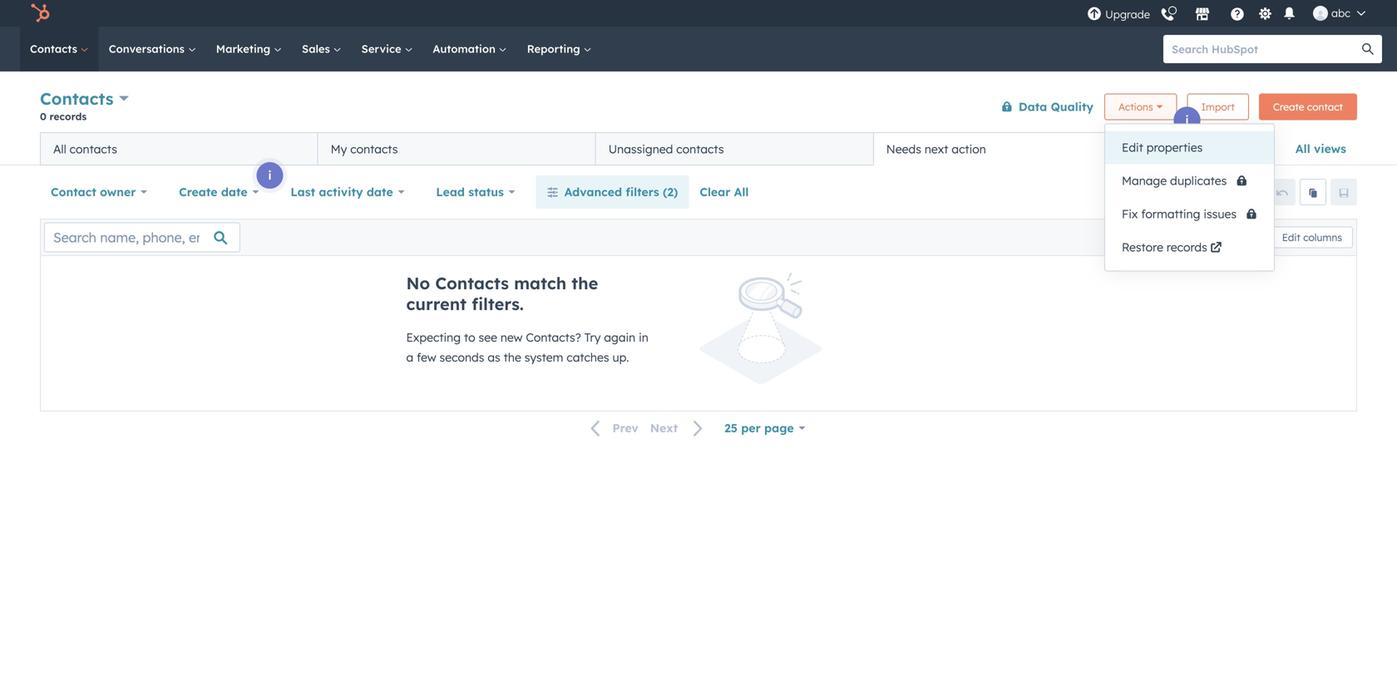 Task type: vqa. For each thing, say whether or not it's contained in the screenshot.
bottom Maria
no



Task type: locate. For each thing, give the bounding box(es) containing it.
0 horizontal spatial the
[[504, 350, 521, 365]]

3 contacts from the left
[[676, 142, 724, 156]]

import button
[[1187, 94, 1249, 120]]

1 horizontal spatial create
[[1273, 101, 1305, 113]]

contacts up "0 records"
[[40, 88, 114, 109]]

contacts right no
[[435, 273, 509, 294]]

1 horizontal spatial all
[[734, 185, 749, 199]]

0 vertical spatial create
[[1273, 101, 1305, 113]]

1 vertical spatial i button
[[257, 162, 283, 189]]

2 horizontal spatial all
[[1296, 141, 1311, 156]]

expecting
[[406, 330, 461, 345]]

all contacts
[[53, 142, 117, 156]]

menu
[[1085, 0, 1377, 27]]

i for left the "i" button
[[268, 168, 272, 183]]

unassigned
[[609, 142, 673, 156]]

all left views
[[1296, 141, 1311, 156]]

date left the last
[[221, 185, 248, 199]]

1 horizontal spatial records
[[1167, 240, 1208, 255]]

0 horizontal spatial all
[[53, 142, 66, 156]]

edit properties
[[1122, 140, 1203, 155]]

2 date from the left
[[367, 185, 393, 199]]

all down "0 records"
[[53, 142, 66, 156]]

create date button
[[168, 175, 270, 209]]

create date
[[179, 185, 248, 199]]

manage duplicates
[[1122, 173, 1230, 188]]

advanced filters (2) button
[[536, 175, 689, 209]]

25 per page
[[725, 421, 794, 435]]

0 horizontal spatial records
[[50, 110, 87, 123]]

2 vertical spatial contacts
[[435, 273, 509, 294]]

fix formatting issues button
[[1105, 198, 1274, 231]]

contacts button
[[40, 87, 129, 111]]

0 vertical spatial edit
[[1122, 140, 1144, 155]]

contacts
[[70, 142, 117, 156], [350, 142, 398, 156], [676, 142, 724, 156]]

(4/5)
[[1237, 141, 1268, 156]]

the inside expecting to see new contacts? try again in a few seconds as the system catches up.
[[504, 350, 521, 365]]

1 horizontal spatial i
[[1186, 113, 1189, 127]]

edit left the columns
[[1282, 231, 1301, 244]]

abc button
[[1303, 0, 1376, 27]]

0
[[40, 110, 46, 123]]

search image
[[1362, 43, 1374, 55]]

view
[[1207, 141, 1234, 156]]

1 vertical spatial records
[[1167, 240, 1208, 255]]

0 vertical spatial records
[[50, 110, 87, 123]]

upgrade image
[[1087, 7, 1102, 22]]

sales link
[[292, 27, 352, 72]]

2 contacts from the left
[[350, 142, 398, 156]]

contacts inside popup button
[[40, 88, 114, 109]]

records for restore records
[[1167, 240, 1208, 255]]

(2)
[[663, 185, 678, 199]]

menu containing abc
[[1085, 0, 1377, 27]]

create left contact
[[1273, 101, 1305, 113]]

the right match
[[572, 273, 598, 294]]

all inside 'link'
[[1296, 141, 1311, 156]]

1 contacts from the left
[[70, 142, 117, 156]]

last activity date button
[[280, 175, 415, 209]]

prev button
[[581, 418, 645, 440]]

create inside popup button
[[179, 185, 218, 199]]

contacts down contacts banner
[[676, 142, 724, 156]]

contacts link
[[20, 27, 99, 72]]

0 vertical spatial i
[[1186, 113, 1189, 127]]

in
[[639, 330, 649, 345]]

i button
[[1174, 107, 1201, 133], [257, 162, 283, 189]]

conversations link
[[99, 27, 206, 72]]

all inside button
[[53, 142, 66, 156]]

manage
[[1122, 173, 1167, 188]]

contacts inside button
[[70, 142, 117, 156]]

0 vertical spatial the
[[572, 273, 598, 294]]

i button up add
[[1174, 107, 1201, 133]]

i button left the last
[[257, 162, 283, 189]]

the right as
[[504, 350, 521, 365]]

prev
[[613, 421, 639, 436]]

contacts for unassigned contacts
[[676, 142, 724, 156]]

all views link
[[1285, 132, 1357, 166]]

help image
[[1230, 7, 1245, 22]]

contacts banner
[[40, 85, 1357, 132]]

action
[[952, 142, 986, 156]]

records down fix formatting issues button
[[1167, 240, 1208, 255]]

automation link
[[423, 27, 517, 72]]

fix formatting issues
[[1122, 207, 1240, 221]]

1 horizontal spatial the
[[572, 273, 598, 294]]

edit properties link
[[1105, 131, 1274, 164]]

1 vertical spatial edit
[[1282, 231, 1301, 244]]

0 vertical spatial i button
[[1174, 107, 1201, 133]]

add
[[1181, 141, 1204, 156]]

0 horizontal spatial create
[[179, 185, 218, 199]]

my contacts
[[331, 142, 398, 156]]

create inside "button"
[[1273, 101, 1305, 113]]

catches
[[567, 350, 609, 365]]

edit inside "link"
[[1122, 140, 1144, 155]]

date right activity
[[367, 185, 393, 199]]

0 horizontal spatial date
[[221, 185, 248, 199]]

records inside contacts banner
[[50, 110, 87, 123]]

1 horizontal spatial edit
[[1282, 231, 1301, 244]]

actions button
[[1105, 94, 1178, 120]]

all contacts button
[[40, 132, 318, 166]]

edit columns button
[[1271, 227, 1353, 248]]

0 horizontal spatial i button
[[257, 162, 283, 189]]

0 horizontal spatial contacts
[[70, 142, 117, 156]]

last
[[291, 185, 315, 199]]

Search name, phone, email addresses, or company search field
[[44, 222, 240, 252]]

hubspot link
[[20, 3, 62, 23]]

1 horizontal spatial date
[[367, 185, 393, 199]]

upgrade
[[1105, 7, 1150, 21]]

0 horizontal spatial edit
[[1122, 140, 1144, 155]]

1 vertical spatial contacts
[[40, 88, 114, 109]]

2 horizontal spatial contacts
[[676, 142, 724, 156]]

contact
[[1307, 101, 1343, 113]]

edit for edit columns
[[1282, 231, 1301, 244]]

no contacts match the current filters.
[[406, 273, 598, 314]]

contacts right my
[[350, 142, 398, 156]]

create down all contacts button
[[179, 185, 218, 199]]

current
[[406, 294, 467, 314]]

create for create date
[[179, 185, 218, 199]]

edit
[[1122, 140, 1144, 155], [1282, 231, 1301, 244]]

0 horizontal spatial i
[[268, 168, 272, 183]]

all right clear
[[734, 185, 749, 199]]

date
[[221, 185, 248, 199], [367, 185, 393, 199]]

contacts down hubspot link
[[30, 42, 80, 56]]

i for the rightmost the "i" button
[[1186, 113, 1189, 127]]

1 vertical spatial the
[[504, 350, 521, 365]]

next button
[[645, 418, 714, 440]]

again
[[604, 330, 636, 345]]

needs next action button
[[874, 132, 1151, 166]]

records
[[50, 110, 87, 123], [1167, 240, 1208, 255]]

marketing link
[[206, 27, 292, 72]]

data quality
[[1019, 99, 1094, 114]]

Search HubSpot search field
[[1164, 35, 1367, 63]]

edit up manage
[[1122, 140, 1144, 155]]

create for create contact
[[1273, 101, 1305, 113]]

all
[[1296, 141, 1311, 156], [53, 142, 66, 156], [734, 185, 749, 199]]

unassigned contacts
[[609, 142, 724, 156]]

system
[[525, 350, 563, 365]]

clear all button
[[689, 175, 760, 209]]

search button
[[1354, 35, 1382, 63]]

i
[[1186, 113, 1189, 127], [268, 168, 272, 183]]

contacts up contact owner
[[70, 142, 117, 156]]

the
[[572, 273, 598, 294], [504, 350, 521, 365]]

contacts for all contacts
[[70, 142, 117, 156]]

edit inside button
[[1282, 231, 1301, 244]]

create contact
[[1273, 101, 1343, 113]]

1 vertical spatial i
[[268, 168, 272, 183]]

1 vertical spatial create
[[179, 185, 218, 199]]

reporting link
[[517, 27, 602, 72]]

pagination navigation
[[581, 417, 714, 440]]

records right 0
[[50, 110, 87, 123]]

conversations
[[109, 42, 188, 56]]

properties
[[1147, 140, 1203, 155]]

sales
[[302, 42, 333, 56]]

1 horizontal spatial contacts
[[350, 142, 398, 156]]

lead status button
[[425, 175, 526, 209]]



Task type: describe. For each thing, give the bounding box(es) containing it.
last activity date
[[291, 185, 393, 199]]

hubspot image
[[30, 3, 50, 23]]

manage duplicates button
[[1105, 164, 1274, 198]]

advanced filters (2)
[[564, 185, 678, 199]]

marketplaces button
[[1185, 0, 1220, 27]]

contacts for my contacts
[[350, 142, 398, 156]]

notifications button
[[1279, 5, 1300, 22]]

all views
[[1296, 141, 1347, 156]]

to
[[464, 330, 475, 345]]

notifications image
[[1282, 7, 1297, 22]]

all inside button
[[734, 185, 749, 199]]

help button
[[1224, 4, 1252, 22]]

records for 0 records
[[50, 110, 87, 123]]

per
[[741, 421, 761, 435]]

lead
[[436, 185, 465, 199]]

activity
[[319, 185, 363, 199]]

unassigned contacts button
[[596, 132, 874, 166]]

marketplaces image
[[1195, 7, 1210, 22]]

few
[[417, 350, 436, 365]]

25 per page button
[[714, 412, 816, 445]]

quality
[[1051, 99, 1094, 114]]

all for all views
[[1296, 141, 1311, 156]]

1 horizontal spatial i button
[[1174, 107, 1201, 133]]

duplicates
[[1170, 173, 1227, 188]]

formatting
[[1141, 207, 1201, 221]]

new
[[501, 330, 523, 345]]

expecting to see new contacts? try again in a few seconds as the system catches up.
[[406, 330, 649, 365]]

abc
[[1332, 6, 1351, 20]]

gary orlando image
[[1313, 6, 1328, 21]]

service
[[362, 42, 405, 56]]

0 records
[[40, 110, 87, 123]]

marketing
[[216, 42, 274, 56]]

25
[[725, 421, 738, 435]]

0 vertical spatial contacts
[[30, 42, 80, 56]]

contact owner
[[51, 185, 136, 199]]

contact
[[51, 185, 96, 199]]

contacts?
[[526, 330, 581, 345]]

needs
[[886, 142, 922, 156]]

clear all
[[700, 185, 749, 199]]

filters
[[626, 185, 659, 199]]

edit columns
[[1282, 231, 1342, 244]]

as
[[488, 350, 501, 365]]

owner
[[100, 185, 136, 199]]

calling icon button
[[1154, 1, 1182, 26]]

advanced
[[564, 185, 622, 199]]

needs next action
[[886, 142, 986, 156]]

filters.
[[472, 294, 524, 314]]

up.
[[613, 350, 629, 365]]

contacts inside the no contacts match the current filters.
[[435, 273, 509, 294]]

restore
[[1122, 240, 1164, 255]]

reporting
[[527, 42, 583, 56]]

export
[[1219, 231, 1251, 244]]

edit for edit properties
[[1122, 140, 1144, 155]]

issues
[[1204, 207, 1237, 221]]

import
[[1202, 101, 1235, 113]]

clear
[[700, 185, 731, 199]]

add view (4/5)
[[1181, 141, 1268, 156]]

automation
[[433, 42, 499, 56]]

1 date from the left
[[221, 185, 248, 199]]

next
[[650, 421, 678, 436]]

the inside the no contacts match the current filters.
[[572, 273, 598, 294]]

seconds
[[440, 350, 484, 365]]

add view (4/5) button
[[1151, 132, 1285, 166]]

my
[[331, 142, 347, 156]]

restore records link
[[1105, 231, 1274, 264]]

settings image
[[1258, 7, 1273, 22]]

export button
[[1209, 227, 1261, 248]]

columns
[[1303, 231, 1342, 244]]

calling icon image
[[1160, 8, 1175, 23]]

service link
[[352, 27, 423, 72]]

all for all contacts
[[53, 142, 66, 156]]

data
[[1019, 99, 1047, 114]]

match
[[514, 273, 567, 294]]

actions
[[1119, 101, 1153, 113]]

try
[[584, 330, 601, 345]]

contact owner button
[[40, 175, 158, 209]]

my contacts button
[[318, 132, 596, 166]]



